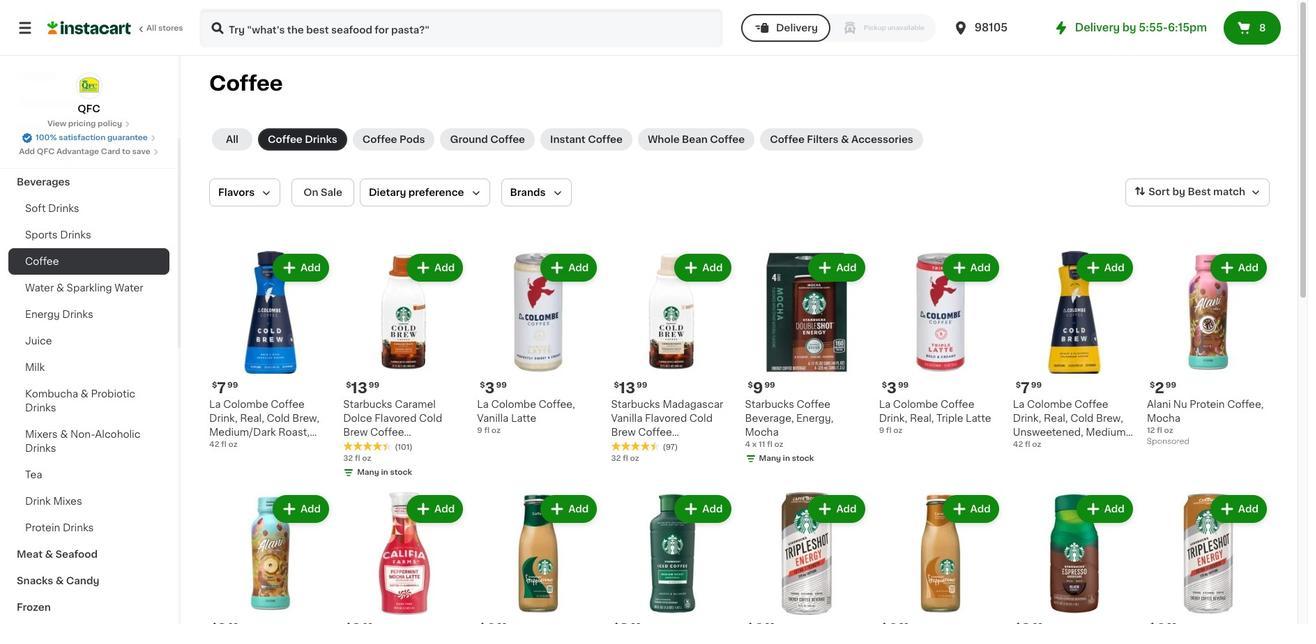 Task type: describe. For each thing, give the bounding box(es) containing it.
dairy
[[17, 151, 44, 160]]

view pricing policy link
[[47, 119, 131, 130]]

preference
[[409, 188, 464, 197]]

service type group
[[742, 14, 936, 42]]

vanilla inside la colombe coffee, vanilla latte 9 fl oz
[[477, 414, 509, 424]]

sports
[[25, 230, 58, 240]]

$ 9 99
[[748, 381, 776, 396]]

& for seafood
[[45, 550, 53, 560]]

best
[[1189, 187, 1212, 197]]

caramel
[[395, 400, 436, 410]]

brands button
[[501, 179, 572, 207]]

sparkling
[[67, 283, 112, 293]]

coffee down sports
[[25, 257, 59, 267]]

meat
[[17, 550, 43, 560]]

nu
[[1174, 400, 1188, 410]]

latte inside la colombe coffee, vanilla latte 9 fl oz
[[511, 414, 537, 424]]

beverages
[[17, 177, 70, 187]]

9 inside la colombe coffee drink, real, triple latte 9 fl oz
[[880, 427, 885, 435]]

to
[[122, 148, 130, 156]]

7 for la colombe coffee drink, real, cold brew, medium/dark roast, unsweetened
[[217, 381, 226, 396]]

water & sparkling water link
[[8, 275, 170, 301]]

coffee filters & accessories
[[770, 135, 914, 144]]

non-
[[71, 430, 95, 440]]

tea
[[25, 470, 42, 480]]

$ for la colombe coffee, vanilla latte
[[480, 382, 485, 389]]

0 horizontal spatial qfc
[[37, 148, 55, 156]]

drinks for coffee drinks
[[305, 135, 338, 144]]

11
[[759, 441, 766, 449]]

la for la colombe coffee drink, real, cold brew, unsweetened, medium roast
[[1014, 400, 1025, 410]]

coffee inside the la colombe coffee drink, real, cold brew, unsweetened, medium roast
[[1075, 400, 1109, 410]]

medium/dark
[[209, 428, 276, 438]]

best match
[[1189, 187, 1246, 197]]

starbucks caramel dolce flavored cold brew coffee concentrate
[[343, 400, 443, 452]]

la colombe coffee, vanilla latte 9 fl oz
[[477, 400, 575, 435]]

drink, for medium/dark
[[209, 414, 238, 424]]

3 for la colombe coffee, vanilla latte
[[485, 381, 495, 396]]

& for probiotic
[[81, 389, 89, 399]]

12
[[1148, 427, 1156, 435]]

satisfaction
[[59, 134, 106, 142]]

ground coffee link
[[441, 128, 535, 151]]

& for candy
[[56, 576, 64, 586]]

fl inside la colombe coffee drink, real, triple latte 9 fl oz
[[887, 427, 892, 435]]

starbucks coffee beverage, energy, mocha 4 x 11 fl oz
[[746, 400, 834, 449]]

cold inside the la colombe coffee drink, real, cold brew, unsweetened, medium roast
[[1071, 414, 1094, 424]]

energy drinks
[[25, 310, 93, 320]]

42 for unsweetened
[[209, 441, 220, 449]]

product group containing 9
[[746, 251, 868, 468]]

mocha for alani
[[1148, 414, 1181, 424]]

protein inside "protein drinks" link
[[25, 523, 60, 533]]

cold inside "la colombe coffee drink, real, cold brew, medium/dark roast, unsweetened"
[[267, 414, 290, 424]]

juice
[[25, 336, 52, 346]]

sports drinks
[[25, 230, 91, 240]]

unsweetened,
[[1014, 428, 1084, 438]]

98105
[[975, 22, 1008, 33]]

coffee right bean
[[711, 135, 745, 144]]

produce
[[17, 124, 59, 134]]

drinks for soft drinks
[[48, 204, 79, 214]]

coffee right all link
[[268, 135, 303, 144]]

coffee inside la colombe coffee drink, real, triple latte 9 fl oz
[[941, 400, 975, 410]]

32 fl oz for starbucks caramel dolce flavored cold brew coffee concentrate
[[343, 455, 371, 463]]

$ for la colombe coffee drink, real, cold brew, medium/dark roast, unsweetened
[[212, 382, 217, 389]]

99 for la colombe coffee, vanilla latte
[[496, 382, 507, 389]]

whole bean coffee
[[648, 135, 745, 144]]

13 for starbucks madagascar vanilla flavored cold brew coffee concentrate
[[619, 381, 636, 396]]

qfc link
[[76, 73, 102, 116]]

$ 13 99 for starbucks madagascar vanilla flavored cold brew coffee concentrate
[[614, 381, 648, 396]]

alani
[[1148, 400, 1172, 410]]

99 for la colombe coffee drink, real, cold brew, unsweetened, medium roast
[[1032, 382, 1042, 389]]

drink mixes
[[25, 497, 82, 507]]

recipes link
[[8, 63, 170, 89]]

policy
[[98, 120, 122, 128]]

roast,
[[279, 428, 310, 438]]

mixes
[[53, 497, 82, 507]]

starbucks madagascar vanilla flavored cold brew coffee concentrate
[[611, 400, 724, 452]]

vanilla inside starbucks madagascar vanilla flavored cold brew coffee concentrate
[[611, 414, 643, 424]]

99 for la colombe coffee drink, real, cold brew, medium/dark roast, unsweetened
[[227, 382, 238, 389]]

energy
[[25, 310, 60, 320]]

42 fl oz for roast
[[1014, 441, 1042, 449]]

on sale button
[[292, 179, 354, 207]]

coffee left pods
[[363, 135, 397, 144]]

99 for starbucks madagascar vanilla flavored cold brew coffee concentrate
[[637, 382, 648, 389]]

product group containing 2
[[1148, 251, 1271, 449]]

$ for la colombe coffee drink, real, triple latte
[[882, 382, 888, 389]]

drink, for unsweetened,
[[1014, 414, 1042, 424]]

$ for starbucks coffee beverage, energy, mocha
[[748, 382, 753, 389]]

milk
[[25, 363, 45, 373]]

roast
[[1014, 442, 1042, 452]]

colombe for 9
[[894, 400, 939, 410]]

(101)
[[395, 444, 413, 452]]

meat & seafood link
[[8, 541, 170, 568]]

drinks inside the mixers & non-alcoholic drinks
[[25, 444, 56, 454]]

protein drinks
[[25, 523, 94, 533]]

dairy & eggs link
[[8, 142, 170, 169]]

save
[[132, 148, 151, 156]]

coffee inside "starbucks coffee beverage, energy, mocha 4 x 11 fl oz"
[[797, 400, 831, 410]]

32 for starbucks madagascar vanilla flavored cold brew coffee concentrate
[[611, 455, 621, 463]]

seafood
[[55, 550, 98, 560]]

starbucks for dolce
[[343, 400, 393, 410]]

delivery by 5:55-6:15pm
[[1076, 22, 1208, 33]]

starbucks for beverage,
[[746, 400, 795, 410]]

colombe for medium/dark
[[223, 400, 268, 410]]

snacks & candy link
[[8, 568, 170, 594]]

100% satisfaction guarantee
[[36, 134, 148, 142]]

42 fl oz for unsweetened
[[209, 441, 238, 449]]

pods
[[400, 135, 425, 144]]

& right filters at the top right
[[841, 135, 850, 144]]

99 for la colombe coffee drink, real, triple latte
[[899, 382, 909, 389]]

colombe for oz
[[492, 400, 537, 410]]

$ for starbucks caramel dolce flavored cold brew coffee concentrate
[[346, 382, 351, 389]]

water & sparkling water
[[25, 283, 143, 293]]

alcoholic
[[95, 430, 141, 440]]

Best match Sort by field
[[1126, 179, 1271, 207]]

starbucks for vanilla
[[611, 400, 661, 410]]

concentrate for vanilla
[[611, 442, 673, 452]]

1 water from the left
[[25, 283, 54, 293]]

sort
[[1149, 187, 1171, 197]]

coffee up all link
[[209, 73, 283, 93]]

$ 2 99
[[1151, 381, 1177, 396]]

2
[[1156, 381, 1165, 396]]

delivery for delivery by 5:55-6:15pm
[[1076, 22, 1121, 33]]

all link
[[212, 128, 253, 151]]

by for delivery
[[1123, 22, 1137, 33]]

oz inside la colombe coffee, vanilla latte 9 fl oz
[[492, 427, 501, 435]]

8 button
[[1225, 11, 1282, 45]]

drink mixes link
[[8, 488, 170, 515]]

delivery button
[[742, 14, 831, 42]]

on sale
[[304, 188, 343, 197]]

snacks
[[17, 576, 53, 586]]

1 vertical spatial many in stock
[[357, 469, 412, 477]]

unsweetened
[[209, 442, 277, 452]]

bean
[[682, 135, 708, 144]]

real, for oz
[[910, 414, 935, 424]]

stores
[[158, 24, 183, 32]]

alani nu protein coffee, mocha 12 fl oz
[[1148, 400, 1265, 435]]

$ 7 99 for la colombe coffee drink, real, cold brew, unsweetened, medium roast
[[1016, 381, 1042, 396]]

all for all stores
[[147, 24, 156, 32]]

3 for la colombe coffee drink, real, triple latte
[[888, 381, 897, 396]]

instant coffee
[[551, 135, 623, 144]]

delivery for delivery
[[777, 23, 818, 33]]

protein inside 'alani nu protein coffee, mocha 12 fl oz'
[[1191, 400, 1226, 410]]

sponsored badge image
[[1148, 438, 1190, 446]]

2 water from the left
[[115, 283, 143, 293]]

instant coffee link
[[541, 128, 633, 151]]

accessories
[[852, 135, 914, 144]]

coffee left filters at the top right
[[770, 135, 805, 144]]

ground
[[450, 135, 488, 144]]

protein drinks link
[[8, 515, 170, 541]]

thanksgiving link
[[8, 89, 170, 116]]

filters
[[808, 135, 839, 144]]



Task type: vqa. For each thing, say whether or not it's contained in the screenshot.
Broccoli Wokly's the 2
no



Task type: locate. For each thing, give the bounding box(es) containing it.
real, inside the la colombe coffee drink, real, cold brew, unsweetened, medium roast
[[1045, 414, 1069, 424]]

9
[[753, 381, 764, 396], [477, 427, 483, 435], [880, 427, 885, 435]]

drink, inside la colombe coffee drink, real, triple latte 9 fl oz
[[880, 414, 908, 424]]

brew, for medium
[[1097, 414, 1124, 424]]

drinks down soft drinks link
[[60, 230, 91, 240]]

32 for starbucks caramel dolce flavored cold brew coffee concentrate
[[343, 455, 353, 463]]

0 vertical spatial protein
[[1191, 400, 1226, 410]]

colombe inside the la colombe coffee drink, real, cold brew, unsweetened, medium roast
[[1028, 400, 1073, 410]]

1 horizontal spatial water
[[115, 283, 143, 293]]

1 42 from the left
[[209, 441, 220, 449]]

1 horizontal spatial real,
[[910, 414, 935, 424]]

1 horizontal spatial 9
[[753, 381, 764, 396]]

99 inside "$ 9 99"
[[765, 382, 776, 389]]

$ 7 99 up unsweetened,
[[1016, 381, 1042, 396]]

5 $ from the left
[[748, 382, 753, 389]]

0 horizontal spatial 3
[[485, 381, 495, 396]]

1 horizontal spatial 42
[[1014, 441, 1024, 449]]

9 inside la colombe coffee, vanilla latte 9 fl oz
[[477, 427, 483, 435]]

by
[[1123, 22, 1137, 33], [1173, 187, 1186, 197]]

0 horizontal spatial latte
[[511, 414, 537, 424]]

fl inside la colombe coffee, vanilla latte 9 fl oz
[[485, 427, 490, 435]]

0 horizontal spatial 32 fl oz
[[343, 455, 371, 463]]

1 13 from the left
[[351, 381, 368, 396]]

42 down medium/dark
[[209, 441, 220, 449]]

drinks for sports drinks
[[60, 230, 91, 240]]

view
[[47, 120, 66, 128]]

drinks for protein drinks
[[63, 523, 94, 533]]

2 real, from the left
[[910, 414, 935, 424]]

2 32 fl oz from the left
[[611, 455, 640, 463]]

$ for la colombe coffee drink, real, cold brew, unsweetened, medium roast
[[1016, 382, 1022, 389]]

mixers & non-alcoholic drinks
[[25, 430, 141, 454]]

cold inside starbucks madagascar vanilla flavored cold brew coffee concentrate
[[690, 414, 713, 424]]

drink, for 9
[[880, 414, 908, 424]]

2 99 from the left
[[369, 382, 380, 389]]

1 $ 7 99 from the left
[[212, 381, 238, 396]]

2 $ from the left
[[346, 382, 351, 389]]

0 horizontal spatial real,
[[240, 414, 264, 424]]

0 vertical spatial all
[[147, 24, 156, 32]]

1 vanilla from the left
[[477, 414, 509, 424]]

None search field
[[200, 8, 723, 47]]

1 3 from the left
[[485, 381, 495, 396]]

0 horizontal spatial 32
[[343, 455, 353, 463]]

7 for la colombe coffee drink, real, cold brew, unsweetened, medium roast
[[1022, 381, 1030, 396]]

3 colombe from the left
[[894, 400, 939, 410]]

1 brew from the left
[[343, 428, 368, 438]]

drinks up on sale on the top
[[305, 135, 338, 144]]

0 horizontal spatial $ 13 99
[[346, 381, 380, 396]]

colombe inside "la colombe coffee drink, real, cold brew, medium/dark roast, unsweetened"
[[223, 400, 268, 410]]

1 $ 13 99 from the left
[[346, 381, 380, 396]]

fl inside 'alani nu protein coffee, mocha 12 fl oz'
[[1158, 427, 1163, 435]]

starbucks inside starbucks madagascar vanilla flavored cold brew coffee concentrate
[[611, 400, 661, 410]]

13 up "dolce"
[[351, 381, 368, 396]]

2 horizontal spatial starbucks
[[746, 400, 795, 410]]

& down 100%
[[46, 151, 54, 160]]

$ 3 99 up la colombe coffee drink, real, triple latte 9 fl oz
[[882, 381, 909, 396]]

real, left triple
[[910, 414, 935, 424]]

2 32 from the left
[[611, 455, 621, 463]]

0 horizontal spatial $ 7 99
[[212, 381, 238, 396]]

coffee drinks
[[268, 135, 338, 144]]

2 horizontal spatial real,
[[1045, 414, 1069, 424]]

3 real, from the left
[[1045, 414, 1069, 424]]

dairy & eggs
[[17, 151, 82, 160]]

all stores link
[[47, 8, 184, 47]]

starbucks left madagascar
[[611, 400, 661, 410]]

kombucha & probiotic drinks link
[[8, 381, 170, 421]]

match
[[1214, 187, 1246, 197]]

13 for starbucks caramel dolce flavored cold brew coffee concentrate
[[351, 381, 368, 396]]

0 horizontal spatial drink,
[[209, 414, 238, 424]]

2 flavored from the left
[[645, 414, 687, 424]]

$ for starbucks madagascar vanilla flavored cold brew coffee concentrate
[[614, 382, 619, 389]]

add button
[[274, 255, 328, 280], [408, 255, 462, 280], [542, 255, 596, 280], [676, 255, 730, 280], [810, 255, 864, 280], [944, 255, 998, 280], [1078, 255, 1132, 280], [1213, 255, 1266, 280], [274, 497, 328, 522], [408, 497, 462, 522], [542, 497, 596, 522], [676, 497, 730, 522], [810, 497, 864, 522], [944, 497, 998, 522], [1078, 497, 1132, 522], [1213, 497, 1266, 522]]

brew for dolce
[[343, 428, 368, 438]]

42 for roast
[[1014, 441, 1024, 449]]

fl inside "starbucks coffee beverage, energy, mocha 4 x 11 fl oz"
[[768, 441, 773, 449]]

& right meat
[[45, 550, 53, 560]]

1 horizontal spatial stock
[[792, 455, 815, 463]]

oz
[[492, 427, 501, 435], [894, 427, 903, 435], [1165, 427, 1174, 435], [229, 441, 238, 449], [775, 441, 784, 449], [1033, 441, 1042, 449], [362, 455, 371, 463], [630, 455, 640, 463]]

guarantee
[[107, 134, 148, 142]]

4 la from the left
[[1014, 400, 1025, 410]]

99 up starbucks madagascar vanilla flavored cold brew coffee concentrate
[[637, 382, 648, 389]]

$ 13 99 up starbucks madagascar vanilla flavored cold brew coffee concentrate
[[614, 381, 648, 396]]

3 up la colombe coffee drink, real, triple latte 9 fl oz
[[888, 381, 897, 396]]

la colombe coffee drink, real, cold brew, unsweetened, medium roast
[[1014, 400, 1127, 452]]

4 99 from the left
[[637, 382, 648, 389]]

0 horizontal spatial many in stock
[[357, 469, 412, 477]]

& for non-
[[60, 430, 68, 440]]

real, for roast
[[1045, 414, 1069, 424]]

2 7 from the left
[[1022, 381, 1030, 396]]

1 horizontal spatial 32
[[611, 455, 621, 463]]

on
[[304, 188, 319, 197]]

3 starbucks from the left
[[746, 400, 795, 410]]

all stores
[[147, 24, 183, 32]]

99 up "dolce"
[[369, 382, 380, 389]]

1 horizontal spatial delivery
[[1076, 22, 1121, 33]]

real, up unsweetened,
[[1045, 414, 1069, 424]]

la for la colombe coffee drink, real, cold brew, medium/dark roast, unsweetened
[[209, 400, 221, 410]]

1 horizontal spatial 13
[[619, 381, 636, 396]]

la for la colombe coffee drink, real, triple latte 9 fl oz
[[880, 400, 891, 410]]

2 $ 7 99 from the left
[[1016, 381, 1042, 396]]

coffee inside starbucks madagascar vanilla flavored cold brew coffee concentrate
[[639, 428, 673, 438]]

coffee right instant
[[588, 135, 623, 144]]

99 up medium/dark
[[227, 382, 238, 389]]

brew,
[[293, 414, 320, 424], [1097, 414, 1124, 424]]

la colombe coffee drink, real, triple latte 9 fl oz
[[880, 400, 992, 435]]

0 vertical spatial many in stock
[[760, 455, 815, 463]]

brew, up medium
[[1097, 414, 1124, 424]]

coffee inside starbucks caramel dolce flavored cold brew coffee concentrate
[[371, 428, 404, 438]]

1 vertical spatial protein
[[25, 523, 60, 533]]

2 $ 3 99 from the left
[[882, 381, 909, 396]]

kombucha
[[25, 389, 78, 399]]

la
[[209, 400, 221, 410], [477, 400, 489, 410], [880, 400, 891, 410], [1014, 400, 1025, 410]]

drinks up the 'sports drinks'
[[48, 204, 79, 214]]

42 down unsweetened,
[[1014, 441, 1024, 449]]

advantage
[[57, 148, 99, 156]]

$ up alani
[[1151, 382, 1156, 389]]

0 horizontal spatial brew,
[[293, 414, 320, 424]]

2 la from the left
[[477, 400, 489, 410]]

99 up beverage,
[[765, 382, 776, 389]]

la inside the la colombe coffee drink, real, cold brew, unsweetened, medium roast
[[1014, 400, 1025, 410]]

★★★★★
[[343, 442, 392, 451], [343, 442, 392, 451], [611, 442, 660, 451], [611, 442, 660, 451]]

la inside la colombe coffee, vanilla latte 9 fl oz
[[477, 400, 489, 410]]

all up the flavors
[[226, 135, 239, 144]]

vanilla
[[477, 414, 509, 424], [611, 414, 643, 424]]

in down starbucks caramel dolce flavored cold brew coffee concentrate
[[381, 469, 388, 477]]

flavored for caramel
[[375, 414, 417, 424]]

8
[[1260, 23, 1267, 33]]

1 horizontal spatial $ 13 99
[[614, 381, 648, 396]]

madagascar
[[663, 400, 724, 410]]

99 inside $ 2 99
[[1166, 382, 1177, 389]]

mocha inside "starbucks coffee beverage, energy, mocha 4 x 11 fl oz"
[[746, 428, 779, 438]]

add qfc advantage card to save
[[19, 148, 151, 156]]

$ 13 99 up "dolce"
[[346, 381, 380, 396]]

real, for unsweetened
[[240, 414, 264, 424]]

$ 3 99 for la colombe coffee, vanilla latte
[[480, 381, 507, 396]]

mocha for starbucks
[[746, 428, 779, 438]]

$ inside $ 2 99
[[1151, 382, 1156, 389]]

mocha down alani
[[1148, 414, 1181, 424]]

3 drink, from the left
[[1014, 414, 1042, 424]]

thanksgiving
[[17, 98, 84, 107]]

qfc down 100%
[[37, 148, 55, 156]]

coffee up the energy,
[[797, 400, 831, 410]]

coffee
[[209, 73, 283, 93], [268, 135, 303, 144], [363, 135, 397, 144], [491, 135, 525, 144], [588, 135, 623, 144], [711, 135, 745, 144], [770, 135, 805, 144], [25, 257, 59, 267], [271, 400, 305, 410], [797, 400, 831, 410], [941, 400, 975, 410], [1075, 400, 1109, 410], [371, 428, 404, 438], [639, 428, 673, 438]]

1 horizontal spatial 7
[[1022, 381, 1030, 396]]

0 vertical spatial qfc
[[78, 104, 100, 114]]

dietary preference button
[[360, 179, 490, 207]]

sort by
[[1149, 187, 1186, 197]]

protein
[[1191, 400, 1226, 410], [25, 523, 60, 533]]

99 up la colombe coffee, vanilla latte 9 fl oz
[[496, 382, 507, 389]]

6:15pm
[[1169, 22, 1208, 33]]

1 horizontal spatial 42 fl oz
[[1014, 441, 1042, 449]]

1 vertical spatial many
[[357, 469, 379, 477]]

1 horizontal spatial concentrate
[[611, 442, 673, 452]]

cold up 'roast,' in the bottom left of the page
[[267, 414, 290, 424]]

Search field
[[201, 10, 722, 46]]

32 fl oz down "dolce"
[[343, 455, 371, 463]]

cold down madagascar
[[690, 414, 713, 424]]

colombe inside la colombe coffee drink, real, triple latte 9 fl oz
[[894, 400, 939, 410]]

starbucks inside starbucks caramel dolce flavored cold brew coffee concentrate
[[343, 400, 393, 410]]

water right sparkling
[[115, 283, 143, 293]]

oz inside 'alani nu protein coffee, mocha 12 fl oz'
[[1165, 427, 1174, 435]]

view pricing policy
[[47, 120, 122, 128]]

$ for alani nu protein coffee, mocha
[[1151, 382, 1156, 389]]

1 starbucks from the left
[[343, 400, 393, 410]]

kombucha & probiotic drinks
[[25, 389, 135, 413]]

brew, for roast,
[[293, 414, 320, 424]]

0 horizontal spatial many
[[357, 469, 379, 477]]

32 fl oz down starbucks madagascar vanilla flavored cold brew coffee concentrate
[[611, 455, 640, 463]]

snacks & candy
[[17, 576, 99, 586]]

dietary preference
[[369, 188, 464, 197]]

frozen link
[[8, 594, 170, 621]]

99 up la colombe coffee drink, real, triple latte 9 fl oz
[[899, 382, 909, 389]]

2 vanilla from the left
[[611, 414, 643, 424]]

4
[[746, 441, 751, 449]]

real, inside "la colombe coffee drink, real, cold brew, medium/dark roast, unsweetened"
[[240, 414, 264, 424]]

0 horizontal spatial in
[[381, 469, 388, 477]]

coffee up medium
[[1075, 400, 1109, 410]]

0 horizontal spatial $ 3 99
[[480, 381, 507, 396]]

4 $ from the left
[[614, 382, 619, 389]]

$ 13 99
[[346, 381, 380, 396], [614, 381, 648, 396]]

coffee, inside 'alani nu protein coffee, mocha 12 fl oz'
[[1228, 400, 1265, 410]]

stock down "starbucks coffee beverage, energy, mocha 4 x 11 fl oz"
[[792, 455, 815, 463]]

3 cold from the left
[[690, 414, 713, 424]]

coffee pods
[[363, 135, 425, 144]]

1 horizontal spatial qfc
[[78, 104, 100, 114]]

1 horizontal spatial all
[[226, 135, 239, 144]]

1 vertical spatial in
[[381, 469, 388, 477]]

starbucks inside "starbucks coffee beverage, energy, mocha 4 x 11 fl oz"
[[746, 400, 795, 410]]

1 horizontal spatial protein
[[1191, 400, 1226, 410]]

1 horizontal spatial many
[[760, 455, 782, 463]]

7 $ from the left
[[1016, 382, 1022, 389]]

cold down caramel
[[419, 414, 443, 424]]

32 fl oz for starbucks madagascar vanilla flavored cold brew coffee concentrate
[[611, 455, 640, 463]]

0 horizontal spatial mocha
[[746, 428, 779, 438]]

3 $ from the left
[[480, 382, 485, 389]]

3 99 from the left
[[496, 382, 507, 389]]

coffee up (101)
[[371, 428, 404, 438]]

stock inside product group
[[792, 455, 815, 463]]

drink, up medium/dark
[[209, 414, 238, 424]]

coffee up (97)
[[639, 428, 673, 438]]

$ inside "$ 9 99"
[[748, 382, 753, 389]]

flavored down caramel
[[375, 414, 417, 424]]

concentrate
[[343, 442, 405, 452], [611, 442, 673, 452]]

triple
[[937, 414, 964, 424]]

2 brew from the left
[[611, 428, 636, 438]]

qfc
[[78, 104, 100, 114], [37, 148, 55, 156]]

2 42 from the left
[[1014, 441, 1024, 449]]

& left the "candy"
[[56, 576, 64, 586]]

drink, inside "la colombe coffee drink, real, cold brew, medium/dark roast, unsweetened"
[[209, 414, 238, 424]]

42 fl oz down medium/dark
[[209, 441, 238, 449]]

2 horizontal spatial 9
[[880, 427, 885, 435]]

& inside kombucha & probiotic drinks
[[81, 389, 89, 399]]

coffee link
[[8, 248, 170, 275]]

concentrate inside starbucks madagascar vanilla flavored cold brew coffee concentrate
[[611, 442, 673, 452]]

latte inside la colombe coffee drink, real, triple latte 9 fl oz
[[966, 414, 992, 424]]

99 up unsweetened,
[[1032, 382, 1042, 389]]

coffee, inside la colombe coffee, vanilla latte 9 fl oz
[[539, 400, 575, 410]]

real, up medium/dark
[[240, 414, 264, 424]]

42 fl oz down unsweetened,
[[1014, 441, 1042, 449]]

drink, left triple
[[880, 414, 908, 424]]

brew for vanilla
[[611, 428, 636, 438]]

1 colombe from the left
[[223, 400, 268, 410]]

1 $ 3 99 from the left
[[480, 381, 507, 396]]

1 horizontal spatial brew
[[611, 428, 636, 438]]

0 horizontal spatial 7
[[217, 381, 226, 396]]

brew, inside the la colombe coffee drink, real, cold brew, unsweetened, medium roast
[[1097, 414, 1124, 424]]

2 coffee, from the left
[[1228, 400, 1265, 410]]

$ 3 99 for la colombe coffee drink, real, triple latte
[[882, 381, 909, 396]]

0 horizontal spatial protein
[[25, 523, 60, 533]]

2 13 from the left
[[619, 381, 636, 396]]

many in stock down (101)
[[357, 469, 412, 477]]

1 32 from the left
[[343, 455, 353, 463]]

0 horizontal spatial water
[[25, 283, 54, 293]]

frozen
[[17, 603, 51, 613]]

brew, up 'roast,' in the bottom left of the page
[[293, 414, 320, 424]]

flavored for madagascar
[[645, 414, 687, 424]]

ground coffee
[[450, 135, 525, 144]]

in down "starbucks coffee beverage, energy, mocha 4 x 11 fl oz"
[[783, 455, 791, 463]]

3 la from the left
[[880, 400, 891, 410]]

delivery inside delivery by 5:55-6:15pm link
[[1076, 22, 1121, 33]]

7
[[217, 381, 226, 396], [1022, 381, 1030, 396]]

1 vertical spatial stock
[[390, 469, 412, 477]]

qfc up view pricing policy link
[[78, 104, 100, 114]]

$ 3 99
[[480, 381, 507, 396], [882, 381, 909, 396]]

mocha inside 'alani nu protein coffee, mocha 12 fl oz'
[[1148, 414, 1181, 424]]

mocha up 11
[[746, 428, 779, 438]]

drink, up unsweetened,
[[1014, 414, 1042, 424]]

2 starbucks from the left
[[611, 400, 661, 410]]

1 horizontal spatial mocha
[[1148, 414, 1181, 424]]

by right sort
[[1173, 187, 1186, 197]]

colombe
[[223, 400, 268, 410], [492, 400, 537, 410], [894, 400, 939, 410], [1028, 400, 1073, 410]]

0 vertical spatial in
[[783, 455, 791, 463]]

0 horizontal spatial vanilla
[[477, 414, 509, 424]]

1 horizontal spatial coffee,
[[1228, 400, 1265, 410]]

1 la from the left
[[209, 400, 221, 410]]

32 down starbucks madagascar vanilla flavored cold brew coffee concentrate
[[611, 455, 621, 463]]

8 99 from the left
[[1166, 382, 1177, 389]]

add qfc advantage card to save link
[[19, 147, 159, 158]]

soft
[[25, 204, 46, 214]]

& up energy drinks
[[56, 283, 64, 293]]

produce link
[[8, 116, 170, 142]]

6 99 from the left
[[899, 382, 909, 389]]

delivery inside delivery button
[[777, 23, 818, 33]]

& left non-
[[60, 430, 68, 440]]

0 horizontal spatial 42 fl oz
[[209, 441, 238, 449]]

brands
[[510, 188, 546, 197]]

real, inside la colombe coffee drink, real, triple latte 9 fl oz
[[910, 414, 935, 424]]

1 horizontal spatial brew,
[[1097, 414, 1124, 424]]

1 vertical spatial by
[[1173, 187, 1186, 197]]

1 horizontal spatial latte
[[966, 414, 992, 424]]

beverage,
[[746, 414, 794, 424]]

coffee right ground
[[491, 135, 525, 144]]

whole bean coffee link
[[638, 128, 755, 151]]

0 horizontal spatial delivery
[[777, 23, 818, 33]]

& inside the mixers & non-alcoholic drinks
[[60, 430, 68, 440]]

drinks down kombucha
[[25, 403, 56, 413]]

1 $ from the left
[[212, 382, 217, 389]]

8 $ from the left
[[1151, 382, 1156, 389]]

water up the energy
[[25, 283, 54, 293]]

flavors button
[[209, 179, 281, 207]]

1 vertical spatial qfc
[[37, 148, 55, 156]]

$ up la colombe coffee drink, real, triple latte 9 fl oz
[[882, 382, 888, 389]]

brew inside starbucks madagascar vanilla flavored cold brew coffee concentrate
[[611, 428, 636, 438]]

1 drink, from the left
[[209, 414, 238, 424]]

pricing
[[68, 120, 96, 128]]

coffee inside "la colombe coffee drink, real, cold brew, medium/dark roast, unsweetened"
[[271, 400, 305, 410]]

meat & seafood
[[17, 550, 98, 560]]

1 coffee, from the left
[[539, 400, 575, 410]]

2 horizontal spatial drink,
[[1014, 414, 1042, 424]]

1 horizontal spatial starbucks
[[611, 400, 661, 410]]

concentrate down "dolce"
[[343, 442, 405, 452]]

many down 11
[[760, 455, 782, 463]]

concentrate down madagascar
[[611, 442, 673, 452]]

cold inside starbucks caramel dolce flavored cold brew coffee concentrate
[[419, 414, 443, 424]]

coffee up triple
[[941, 400, 975, 410]]

99 for starbucks coffee beverage, energy, mocha
[[765, 382, 776, 389]]

2 brew, from the left
[[1097, 414, 1124, 424]]

0 horizontal spatial concentrate
[[343, 442, 405, 452]]

1 concentrate from the left
[[343, 442, 405, 452]]

brew, inside "la colombe coffee drink, real, cold brew, medium/dark roast, unsweetened"
[[293, 414, 320, 424]]

4 colombe from the left
[[1028, 400, 1073, 410]]

delivery by 5:55-6:15pm link
[[1053, 20, 1208, 36]]

protein right nu
[[1191, 400, 1226, 410]]

many down starbucks caramel dolce flavored cold brew coffee concentrate
[[357, 469, 379, 477]]

99 for starbucks caramel dolce flavored cold brew coffee concentrate
[[369, 382, 380, 389]]

soft drinks
[[25, 204, 79, 214]]

starbucks up "dolce"
[[343, 400, 393, 410]]

2 latte from the left
[[966, 414, 992, 424]]

99 right 2
[[1166, 382, 1177, 389]]

dolce
[[343, 414, 372, 424]]

0 vertical spatial by
[[1123, 22, 1137, 33]]

all for all
[[226, 135, 239, 144]]

7 up medium/dark
[[217, 381, 226, 396]]

& for eggs
[[46, 151, 54, 160]]

coffee filters & accessories link
[[761, 128, 924, 151]]

card
[[101, 148, 120, 156]]

13 up starbucks madagascar vanilla flavored cold brew coffee concentrate
[[619, 381, 636, 396]]

1 vertical spatial mocha
[[746, 428, 779, 438]]

0 horizontal spatial 9
[[477, 427, 483, 435]]

0 horizontal spatial by
[[1123, 22, 1137, 33]]

1 horizontal spatial $ 3 99
[[882, 381, 909, 396]]

1 horizontal spatial vanilla
[[611, 414, 643, 424]]

by inside field
[[1173, 187, 1186, 197]]

3 up la colombe coffee, vanilla latte 9 fl oz
[[485, 381, 495, 396]]

0 horizontal spatial all
[[147, 24, 156, 32]]

la inside "la colombe coffee drink, real, cold brew, medium/dark roast, unsweetened"
[[209, 400, 221, 410]]

1 horizontal spatial in
[[783, 455, 791, 463]]

coffee up 'roast,' in the bottom left of the page
[[271, 400, 305, 410]]

qfc logo image
[[76, 73, 102, 99]]

5 99 from the left
[[765, 382, 776, 389]]

1 horizontal spatial flavored
[[645, 414, 687, 424]]

all left stores
[[147, 24, 156, 32]]

oz inside la colombe coffee drink, real, triple latte 9 fl oz
[[894, 427, 903, 435]]

drinks down water & sparkling water
[[62, 310, 93, 320]]

$ up beverage,
[[748, 382, 753, 389]]

1 horizontal spatial drink,
[[880, 414, 908, 424]]

drink, inside the la colombe coffee drink, real, cold brew, unsweetened, medium roast
[[1014, 414, 1042, 424]]

100% satisfaction guarantee button
[[22, 130, 156, 144]]

drink
[[25, 497, 51, 507]]

1 horizontal spatial many in stock
[[760, 455, 815, 463]]

0 horizontal spatial starbucks
[[343, 400, 393, 410]]

0 horizontal spatial 42
[[209, 441, 220, 449]]

0 vertical spatial stock
[[792, 455, 815, 463]]

eggs
[[57, 151, 82, 160]]

delivery
[[1076, 22, 1121, 33], [777, 23, 818, 33]]

starbucks
[[343, 400, 393, 410], [611, 400, 661, 410], [746, 400, 795, 410]]

flavored up (97)
[[645, 414, 687, 424]]

by for sort
[[1173, 187, 1186, 197]]

energy,
[[797, 414, 834, 424]]

by left 5:55-
[[1123, 22, 1137, 33]]

1 32 fl oz from the left
[[343, 455, 371, 463]]

$ 7 99 up medium/dark
[[212, 381, 238, 396]]

2 colombe from the left
[[492, 400, 537, 410]]

dietary
[[369, 188, 406, 197]]

sports drinks link
[[8, 222, 170, 248]]

colombe inside la colombe coffee, vanilla latte 9 fl oz
[[492, 400, 537, 410]]

0 horizontal spatial coffee,
[[539, 400, 575, 410]]

product group
[[209, 251, 332, 452], [343, 251, 466, 482], [477, 251, 600, 437], [611, 251, 734, 465], [746, 251, 868, 468], [880, 251, 1002, 437], [1014, 251, 1137, 452], [1148, 251, 1271, 449], [209, 493, 332, 624], [343, 493, 466, 624], [477, 493, 600, 624], [611, 493, 734, 624], [746, 493, 868, 624], [880, 493, 1002, 624], [1014, 493, 1137, 624], [1148, 493, 1271, 624]]

la inside la colombe coffee drink, real, triple latte 9 fl oz
[[880, 400, 891, 410]]

drinks up seafood on the bottom left of the page
[[63, 523, 94, 533]]

many in stock down 11
[[760, 455, 815, 463]]

concentrate inside starbucks caramel dolce flavored cold brew coffee concentrate
[[343, 442, 405, 452]]

1 horizontal spatial 32 fl oz
[[611, 455, 640, 463]]

$ up medium/dark
[[212, 382, 217, 389]]

drinks for energy drinks
[[62, 310, 93, 320]]

x
[[753, 441, 757, 449]]

1 flavored from the left
[[375, 414, 417, 424]]

$ up la colombe coffee, vanilla latte 9 fl oz
[[480, 382, 485, 389]]

1 brew, from the left
[[293, 414, 320, 424]]

7 99 from the left
[[1032, 382, 1042, 389]]

2 3 from the left
[[888, 381, 897, 396]]

1 42 fl oz from the left
[[209, 441, 238, 449]]

1 real, from the left
[[240, 414, 264, 424]]

2 $ 13 99 from the left
[[614, 381, 648, 396]]

32 down "dolce"
[[343, 455, 353, 463]]

$ up unsweetened,
[[1016, 382, 1022, 389]]

0 vertical spatial many
[[760, 455, 782, 463]]

1 latte from the left
[[511, 414, 537, 424]]

1 99 from the left
[[227, 382, 238, 389]]

la for la colombe coffee, vanilla latte 9 fl oz
[[477, 400, 489, 410]]

concentrate for dolce
[[343, 442, 405, 452]]

6 $ from the left
[[882, 382, 888, 389]]

1 horizontal spatial 3
[[888, 381, 897, 396]]

1 vertical spatial all
[[226, 135, 239, 144]]

stock down (101)
[[390, 469, 412, 477]]

instacart logo image
[[47, 20, 131, 36]]

2 42 fl oz from the left
[[1014, 441, 1042, 449]]

1 horizontal spatial by
[[1173, 187, 1186, 197]]

& for sparkling
[[56, 283, 64, 293]]

$
[[212, 382, 217, 389], [346, 382, 351, 389], [480, 382, 485, 389], [614, 382, 619, 389], [748, 382, 753, 389], [882, 382, 888, 389], [1016, 382, 1022, 389], [1151, 382, 1156, 389]]

2 concentrate from the left
[[611, 442, 673, 452]]

$ 13 99 for starbucks caramel dolce flavored cold brew coffee concentrate
[[346, 381, 380, 396]]

99 for alani nu protein coffee, mocha
[[1166, 382, 1177, 389]]

7 up unsweetened,
[[1022, 381, 1030, 396]]

medium
[[1087, 428, 1127, 438]]

2 cold from the left
[[419, 414, 443, 424]]

0 horizontal spatial flavored
[[375, 414, 417, 424]]

0 horizontal spatial stock
[[390, 469, 412, 477]]

0 horizontal spatial brew
[[343, 428, 368, 438]]

starbucks up beverage,
[[746, 400, 795, 410]]

brew inside starbucks caramel dolce flavored cold brew coffee concentrate
[[343, 428, 368, 438]]

0 vertical spatial mocha
[[1148, 414, 1181, 424]]

flavored inside starbucks caramel dolce flavored cold brew coffee concentrate
[[375, 414, 417, 424]]

4 cold from the left
[[1071, 414, 1094, 424]]

$ up "dolce"
[[346, 382, 351, 389]]

& down milk link
[[81, 389, 89, 399]]

flavored inside starbucks madagascar vanilla flavored cold brew coffee concentrate
[[645, 414, 687, 424]]

1 horizontal spatial $ 7 99
[[1016, 381, 1042, 396]]

$ 3 99 up la colombe coffee, vanilla latte 9 fl oz
[[480, 381, 507, 396]]

$ up starbucks madagascar vanilla flavored cold brew coffee concentrate
[[614, 382, 619, 389]]

colombe for unsweetened,
[[1028, 400, 1073, 410]]

drinks inside kombucha & probiotic drinks
[[25, 403, 56, 413]]

whole
[[648, 135, 680, 144]]

1 cold from the left
[[267, 414, 290, 424]]

cold up medium
[[1071, 414, 1094, 424]]

oz inside "starbucks coffee beverage, energy, mocha 4 x 11 fl oz"
[[775, 441, 784, 449]]

1 7 from the left
[[217, 381, 226, 396]]

fl
[[485, 427, 490, 435], [887, 427, 892, 435], [1158, 427, 1163, 435], [221, 441, 227, 449], [768, 441, 773, 449], [1026, 441, 1031, 449], [355, 455, 360, 463], [623, 455, 629, 463]]

2 drink, from the left
[[880, 414, 908, 424]]

$ 7 99 for la colombe coffee drink, real, cold brew, medium/dark roast, unsweetened
[[212, 381, 238, 396]]

0 horizontal spatial 13
[[351, 381, 368, 396]]



